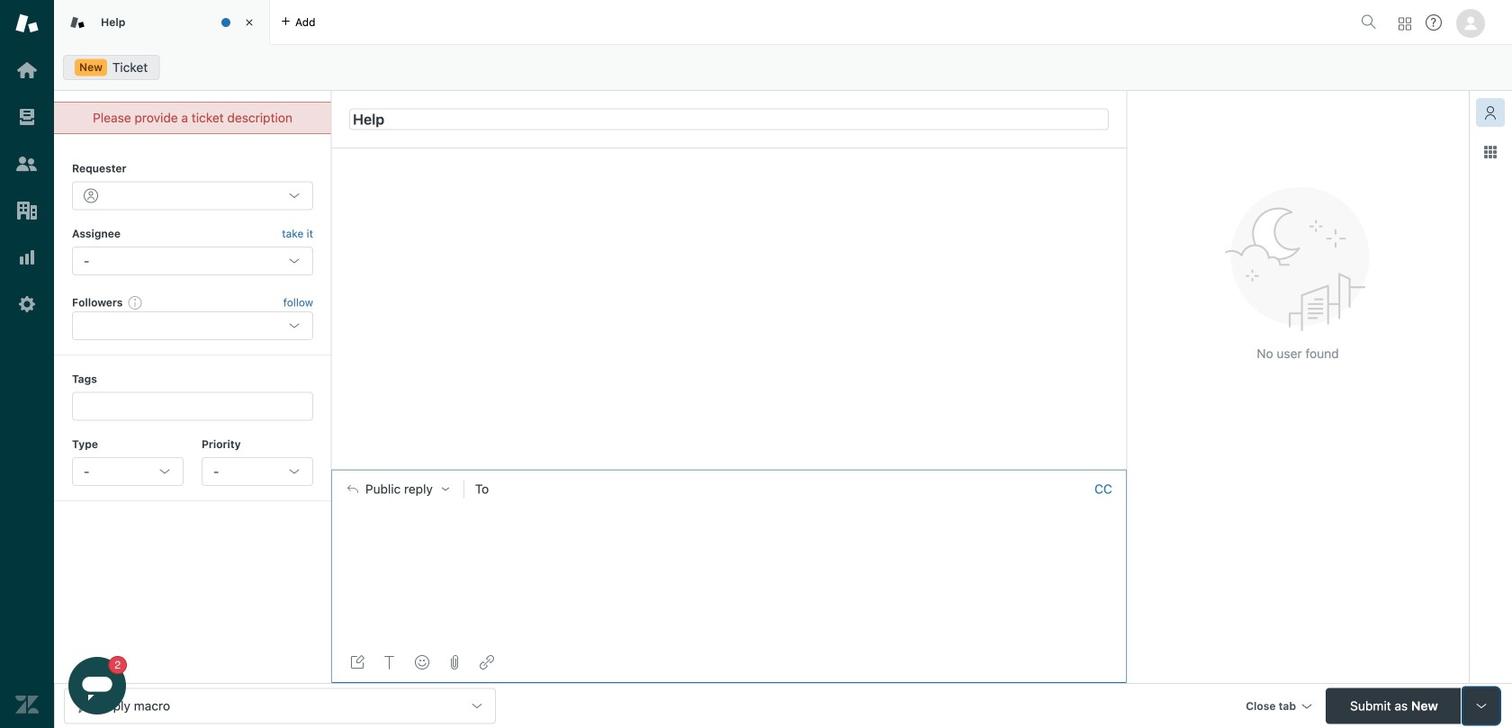 Task type: describe. For each thing, give the bounding box(es) containing it.
insert emojis image
[[415, 655, 429, 670]]

secondary element
[[54, 50, 1513, 86]]

info on adding followers image
[[128, 295, 143, 310]]

add link (cmd k) image
[[480, 655, 494, 670]]

close image
[[240, 14, 258, 32]]

main element
[[0, 0, 54, 728]]

add attachment image
[[447, 655, 462, 670]]

Public reply composer text field
[[339, 508, 1119, 546]]

apps image
[[1484, 145, 1498, 159]]

customers image
[[15, 152, 39, 176]]

get started image
[[15, 59, 39, 82]]

draft mode image
[[350, 655, 365, 670]]



Task type: vqa. For each thing, say whether or not it's contained in the screenshot.
Zendesk Products image
yes



Task type: locate. For each thing, give the bounding box(es) containing it.
views image
[[15, 105, 39, 129]]

customer context image
[[1484, 105, 1498, 120]]

tab
[[54, 0, 270, 45]]

format text image
[[383, 655, 397, 670]]

zendesk image
[[15, 693, 39, 717]]

reporting image
[[15, 246, 39, 269]]

tabs tab list
[[54, 0, 1354, 45]]

get help image
[[1426, 14, 1442, 31]]

zendesk products image
[[1399, 18, 1412, 30]]

displays possible ticket submission types image
[[1475, 699, 1489, 714]]

zendesk support image
[[15, 12, 39, 35]]

Subject field
[[349, 108, 1109, 130]]

admin image
[[15, 293, 39, 316]]

organizations image
[[15, 199, 39, 222]]



